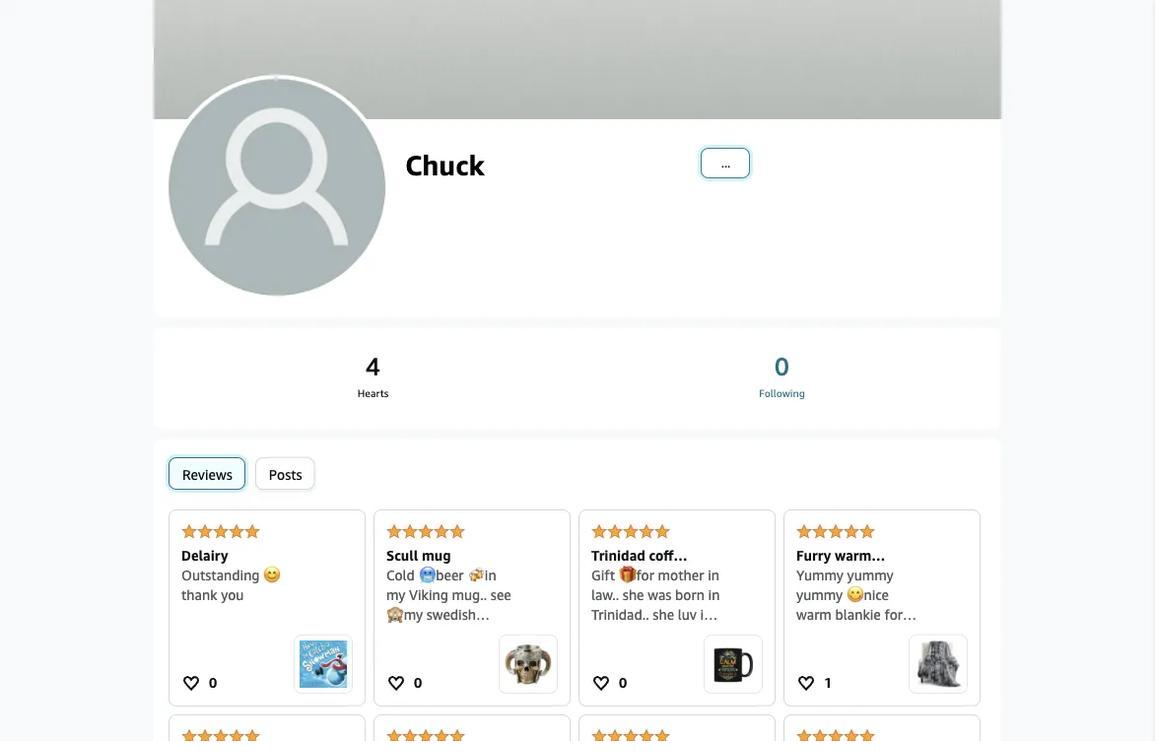 Task type: locate. For each thing, give the bounding box(es) containing it.
1 horizontal spatial warm
[[835, 548, 872, 564]]

0 vertical spatial for
[[636, 567, 655, 584]]

🥶
[[419, 567, 432, 584]]

0 vertical spatial yummy
[[847, 567, 894, 584]]

trinidad coffee ☕
[[592, 548, 689, 584]]

it.. inside the gift 🎁 for mother in law.. she was born in trinidad.. she luv it.. think maybe just maybe she can tolerate me a wee little bit more
[[701, 607, 716, 623]]

for
[[636, 567, 655, 584], [885, 607, 903, 623]]

she down was
[[653, 607, 674, 623]]

my right "🙈"
[[404, 607, 423, 623]]

1 vertical spatial so
[[797, 725, 811, 741]]

maybe up can
[[627, 627, 669, 643]]

yummy down the yummy
[[797, 587, 843, 603]]

yummy
[[797, 567, 844, 584]]

sister
[[885, 686, 918, 702]]

chuck
[[405, 149, 485, 182]]

in right born at bottom
[[708, 587, 720, 603]]

delairy outstanding 😊 thank you
[[181, 548, 277, 603]]

yummy up nice
[[847, 567, 894, 584]]

it..
[[701, 607, 716, 623], [909, 705, 924, 722]]

0 vertical spatial warm
[[835, 548, 872, 564]]

so down in-
[[797, 725, 811, 741]]

warm
[[835, 548, 872, 564], [797, 607, 832, 623]]

0 left me
[[619, 675, 627, 691]]

maybe up tolerate
[[592, 646, 633, 663]]

0 vertical spatial maybe
[[627, 627, 669, 643]]

🍻
[[468, 567, 481, 584]]

luv
[[678, 607, 697, 623]]

🎁
[[619, 567, 633, 584]]

mother
[[658, 567, 704, 584]]

in right mother
[[708, 567, 720, 584]]

😋
[[847, 587, 860, 603]]

maybe
[[627, 627, 669, 643], [592, 646, 633, 663]]

☕
[[592, 567, 605, 584]]

0
[[775, 351, 790, 383], [209, 675, 217, 691], [414, 675, 422, 691], [619, 675, 627, 691]]

0 for outstanding 😊 thank you
[[209, 675, 217, 691]]

1 vertical spatial warm
[[797, 607, 832, 623]]

trinidad
[[592, 548, 646, 564]]

for inside the gift 🎁 for mother in law.. she was born in trinidad.. she luv it.. think maybe just maybe she can tolerate me a wee little bit more
[[636, 567, 655, 584]]

1 horizontal spatial it..
[[909, 705, 924, 722]]

my
[[386, 587, 406, 603], [404, 607, 423, 623], [797, 627, 816, 643], [854, 666, 873, 682]]

mug..
[[452, 587, 487, 603]]

viking
[[409, 587, 448, 603]]

1 vertical spatial for
[[885, 607, 903, 623]]

daughter
[[797, 686, 854, 702]]

see
[[491, 587, 511, 603]]

it.. inside the yummy yummy yummy 😋 nice warm blankie for my tummy.. excellent 👍 blanket.. my daughter and sister in-law so mine ❤️ it.. so ordered
[[909, 705, 924, 722]]

tummy..
[[819, 627, 870, 643]]

blanket
[[797, 567, 846, 584]]

it.. right luv
[[701, 607, 716, 623]]

a
[[668, 666, 675, 682]]

0 down thank
[[209, 675, 217, 691]]

she
[[623, 587, 644, 603], [653, 607, 674, 623], [637, 646, 658, 663]]

mouth
[[386, 627, 428, 643]]

mine
[[856, 705, 888, 722]]

in right 🍻
[[485, 567, 497, 584]]

1 vertical spatial yummy
[[797, 587, 843, 603]]

1 vertical spatial it..
[[909, 705, 924, 722]]

can
[[662, 646, 684, 663]]

posts
[[269, 466, 302, 482]]

she up me
[[637, 646, 658, 663]]

0 horizontal spatial it..
[[701, 607, 716, 623]]

my up excellent
[[797, 627, 816, 643]]

scull
[[386, 548, 418, 564]]

0 horizontal spatial for
[[636, 567, 655, 584]]

so right law
[[839, 705, 853, 722]]

for right 🎁
[[636, 567, 655, 584]]

and
[[857, 686, 881, 702]]

trinidad..
[[592, 607, 649, 623]]

in
[[485, 567, 497, 584], [708, 567, 720, 584], [708, 587, 720, 603]]

0 down mouth
[[414, 675, 422, 691]]

mug
[[422, 548, 451, 564]]

reviews button
[[169, 457, 245, 490]]

warm up 'blanket'
[[835, 548, 872, 564]]

❤️
[[891, 705, 905, 722]]

1 horizontal spatial so
[[839, 705, 853, 722]]

0 horizontal spatial warm
[[797, 607, 832, 623]]

delairy
[[181, 548, 228, 564]]

0 for cold 🥶 beer 🍻 in my viking mug.. see 🙈 my swedish mouth 👄 smile 😁
[[414, 675, 422, 691]]

law..
[[592, 587, 619, 603]]

hearts
[[358, 387, 389, 399]]

yummy
[[847, 567, 894, 584], [797, 587, 843, 603]]

👄
[[432, 627, 446, 643]]

nice
[[864, 587, 889, 603]]

1 horizontal spatial for
[[885, 607, 903, 623]]

it.. right ❤️ at the right of page
[[909, 705, 924, 722]]

4
[[366, 351, 380, 383]]

1
[[824, 675, 832, 691]]

0 vertical spatial it..
[[701, 607, 716, 623]]

for inside the yummy yummy yummy 😋 nice warm blankie for my tummy.. excellent 👍 blanket.. my daughter and sister in-law so mine ❤️ it.. so ordered
[[885, 607, 903, 623]]

so
[[839, 705, 853, 722], [797, 725, 811, 741]]

she down 🎁
[[623, 587, 644, 603]]

warm up tummy..
[[797, 607, 832, 623]]

0 up following
[[775, 351, 790, 383]]

little
[[592, 686, 621, 702]]

0 horizontal spatial yummy
[[797, 587, 843, 603]]

0 horizontal spatial so
[[797, 725, 811, 741]]

posts button
[[255, 457, 315, 490]]

for down nice
[[885, 607, 903, 623]]



Task type: vqa. For each thing, say whether or not it's contained in the screenshot.
middle Book
no



Task type: describe. For each thing, give the bounding box(es) containing it.
my down 👍
[[854, 666, 873, 682]]

0 following
[[759, 351, 805, 399]]

yummy yummy yummy 😋 nice warm blankie for my tummy.. excellent 👍 blanket.. my daughter and sister in-law so mine ❤️ it.. so ordered
[[797, 567, 924, 741]]

law
[[814, 705, 835, 722]]

0 vertical spatial so
[[839, 705, 853, 722]]

🙈
[[386, 607, 400, 623]]

in inside 'scull mug cold 🥶 beer 🍻 in my viking mug.. see 🙈 my swedish mouth 👄 smile 😁'
[[485, 567, 497, 584]]

more
[[645, 686, 678, 702]]

...
[[721, 155, 731, 171]]

4 hearts
[[358, 351, 389, 399]]

beer
[[436, 567, 464, 584]]

scull mug cold 🥶 beer 🍻 in my viking mug.. see 🙈 my swedish mouth 👄 smile 😁
[[386, 548, 511, 643]]

1 horizontal spatial yummy
[[847, 567, 894, 584]]

0 vertical spatial she
[[623, 587, 644, 603]]

you
[[221, 587, 244, 603]]

furry warm blanket
[[797, 548, 872, 584]]

1 vertical spatial maybe
[[592, 646, 633, 663]]

following
[[759, 387, 805, 399]]

0 inside 0 following
[[775, 351, 790, 383]]

just
[[673, 627, 696, 643]]

tolerate
[[592, 666, 641, 682]]

born
[[675, 587, 705, 603]]

my up "🙈"
[[386, 587, 406, 603]]

cold
[[386, 567, 415, 584]]

1 vertical spatial she
[[653, 607, 674, 623]]

in-
[[797, 705, 814, 722]]

warm inside furry warm blanket
[[835, 548, 872, 564]]

... button
[[702, 149, 749, 177]]

👍
[[856, 646, 870, 663]]

me
[[645, 666, 664, 682]]

coffee
[[649, 548, 689, 564]]

warm inside the yummy yummy yummy 😋 nice warm blankie for my tummy.. excellent 👍 blanket.. my daughter and sister in-law so mine ❤️ it.. so ordered
[[797, 607, 832, 623]]

gift 🎁 for mother in law.. she was born in trinidad.. she luv it.. think maybe just maybe she can tolerate me a wee little bit more
[[592, 567, 720, 702]]

smile
[[449, 627, 482, 643]]

furry
[[797, 548, 831, 564]]

0 for gift 🎁 for mother in law.. she was born in trinidad.. she luv it.. think maybe just maybe she can tolerate me a wee little bit more
[[619, 675, 627, 691]]

thank
[[181, 587, 217, 603]]

excellent
[[797, 646, 852, 663]]

blankie
[[836, 607, 881, 623]]

😁
[[486, 627, 500, 643]]

wee
[[679, 666, 704, 682]]

😊
[[263, 567, 277, 584]]

bit
[[625, 686, 642, 702]]

swedish
[[427, 607, 476, 623]]

reviews
[[182, 466, 232, 482]]

think
[[592, 627, 624, 643]]

outstanding
[[181, 567, 260, 584]]

blanket..
[[797, 666, 850, 682]]

gift
[[592, 567, 615, 584]]

2 vertical spatial she
[[637, 646, 658, 663]]

was
[[648, 587, 672, 603]]



